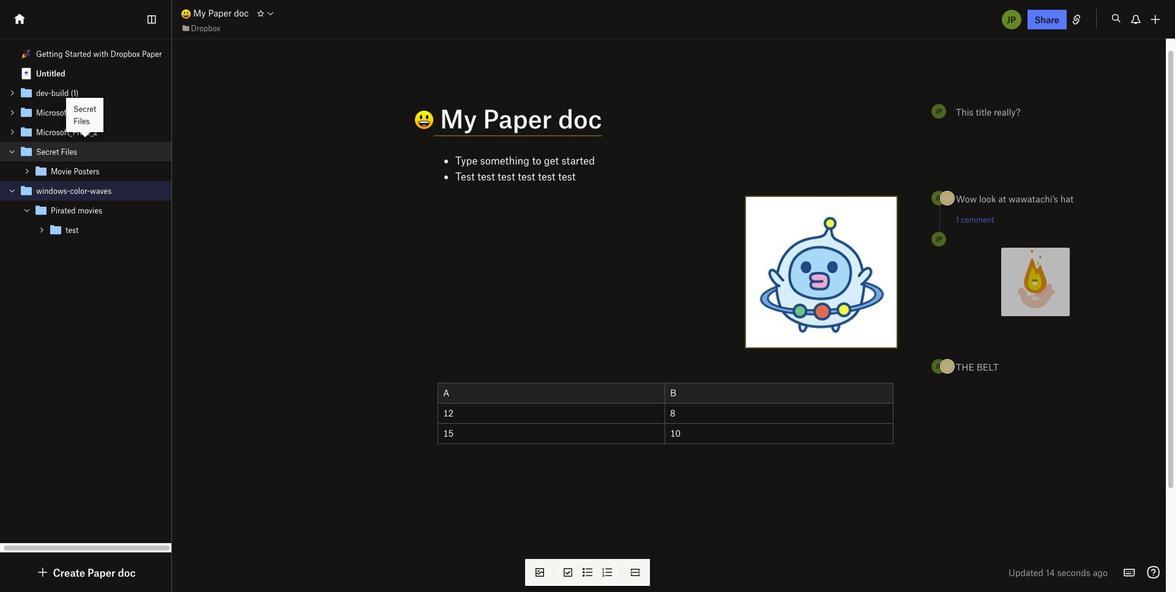 Task type: vqa. For each thing, say whether or not it's contained in the screenshot.
qr code "image"
no



Task type: locate. For each thing, give the bounding box(es) containing it.
close folder image left the windows-
[[8, 187, 17, 195]]

jp left this
[[936, 107, 942, 115]]

my right grinning face with big eyes icon
[[193, 8, 206, 19]]

dropbox right with
[[111, 49, 140, 59]]

my paper doc up something
[[434, 103, 602, 133]]

expand folder image left microsoft_pride
[[8, 108, 17, 117]]

0 horizontal spatial my paper doc
[[191, 8, 249, 19]]

jp 1
[[936, 194, 949, 203]]

0 vertical spatial my paper doc
[[191, 8, 249, 19]]

my up type
[[440, 103, 477, 133]]

expand folder image left microsoft_pride_2
[[8, 128, 17, 137]]

test down something
[[498, 170, 515, 182]]

my paper doc inside my paper doc link
[[191, 8, 249, 19]]

jp 2
[[936, 362, 950, 371]]

2 horizontal spatial doc
[[558, 103, 602, 133]]

close folder image inside secret files link
[[8, 148, 17, 156]]

8
[[670, 408, 675, 419]]

1 vertical spatial 2
[[946, 362, 950, 371]]

test
[[478, 170, 495, 182], [498, 170, 515, 182], [518, 170, 535, 182], [538, 170, 556, 182], [558, 170, 576, 182], [66, 225, 79, 235]]

doc right create
[[118, 567, 136, 579]]

expand folder image left movie
[[23, 167, 31, 176]]

expand folder image
[[8, 89, 17, 97], [8, 108, 17, 117], [8, 128, 17, 137], [23, 167, 31, 176]]

template content image
[[19, 66, 34, 81], [19, 86, 34, 100], [19, 105, 34, 120], [19, 184, 34, 198], [34, 203, 48, 218]]

paper
[[208, 8, 232, 19], [142, 49, 162, 59], [483, 103, 552, 133], [88, 567, 115, 579]]

dev-
[[36, 88, 51, 98]]

template content image for pirated movies
[[34, 203, 48, 218]]

template content image for movie posters
[[34, 164, 48, 179]]

secret files
[[36, 147, 77, 157]]

2 list item from the top
[[0, 181, 171, 240]]

1 vertical spatial my paper doc
[[434, 103, 602, 133]]

b
[[670, 387, 677, 398]]

something
[[480, 154, 530, 167]]

jp left the
[[936, 362, 942, 370]]

test down to
[[518, 170, 535, 182]]

pirated
[[51, 206, 76, 215]]

wow
[[956, 193, 977, 205]]

wawatachi's
[[1009, 193, 1058, 205]]

paper inside '/ contents' list
[[142, 49, 162, 59]]

list item
[[0, 142, 171, 181], [0, 181, 171, 240], [0, 201, 171, 240]]

wow look at wawatachi's hat
[[956, 193, 1074, 205]]

close folder image for secret files
[[8, 148, 17, 156]]

annotation 1 element
[[823, 214, 841, 232]]

movie posters link
[[0, 162, 171, 181]]

the
[[956, 362, 974, 373]]

template content image for windows-color-waves
[[19, 184, 34, 198]]

movie
[[51, 167, 72, 176]]

2 vertical spatial doc
[[118, 567, 136, 579]]

expand folder image for microsoft_pride_2
[[8, 128, 17, 137]]

windows-color-waves link
[[0, 181, 171, 201]]

template content image left movie
[[34, 164, 48, 179]]

jp inside jp 2
[[936, 362, 942, 370]]

template content image left microsoft_pride_2
[[19, 125, 34, 140]]

my paper doc
[[191, 8, 249, 19], [434, 103, 602, 133]]

microsoft_pride link
[[0, 103, 171, 122]]

template content image up close folder image
[[19, 184, 34, 198]]

jp
[[1007, 14, 1016, 25], [936, 107, 942, 115], [936, 194, 942, 202], [936, 235, 942, 243], [936, 362, 942, 370]]

template content image left microsoft_pride
[[19, 105, 34, 120]]

1 close folder image from the top
[[8, 148, 17, 156]]

updated
[[1009, 567, 1044, 578]]

3 list item from the top
[[0, 201, 171, 240]]

paper up 'dropbox' link on the left of the page
[[208, 8, 232, 19]]

1 horizontal spatial 1
[[946, 194, 949, 203]]

template content image for test
[[48, 223, 63, 238]]

1 vertical spatial close folder image
[[8, 187, 17, 195]]

secret
[[36, 147, 59, 157]]

12
[[443, 408, 453, 419]]

heading containing my paper doc
[[388, 103, 897, 137]]

doc right grinning face with big eyes icon
[[234, 8, 249, 19]]

posters
[[74, 167, 100, 176]]

dev-build (1) link
[[0, 83, 171, 103]]

getting started with dropbox paper link
[[0, 44, 171, 64]]

jp left share
[[1007, 14, 1016, 25]]

expand folder image inside microsoft_pride link
[[8, 108, 17, 117]]

list item containing pirated movies
[[0, 201, 171, 240]]

close folder image left secret
[[8, 148, 17, 156]]

1
[[946, 194, 949, 203], [956, 215, 959, 225], [830, 219, 833, 227]]

template content image left dev-
[[19, 86, 34, 100]]

1 list item from the top
[[0, 142, 171, 181]]

template content image for microsoft_pride_2
[[19, 125, 34, 140]]

pirated movies link
[[0, 201, 171, 220]]

expand folder image inside microsoft_pride_2 link
[[8, 128, 17, 137]]

jp inside jp button
[[1007, 14, 1016, 25]]

dropbox inside '/ contents' list
[[111, 49, 140, 59]]

1 vertical spatial dropbox
[[111, 49, 140, 59]]

updated 14 seconds ago
[[1009, 567, 1108, 578]]

dropbox down my paper doc link
[[191, 23, 220, 33]]

template content image left secret
[[19, 144, 34, 159]]

template content image right close folder image
[[34, 203, 48, 218]]

expand folder image
[[37, 226, 46, 234]]

comment
[[961, 215, 994, 225]]

party popper image
[[21, 49, 31, 59]]

doc up started
[[558, 103, 602, 133]]

jp inside jp 1
[[936, 194, 942, 202]]

paper inside popup button
[[88, 567, 115, 579]]

expand folder image inside dev-build (1) 'link'
[[8, 89, 17, 97]]

dropbox
[[191, 23, 220, 33], [111, 49, 140, 59]]

0 vertical spatial close folder image
[[8, 148, 17, 156]]

0 horizontal spatial 1
[[830, 219, 833, 227]]

sticker: hand making fire image
[[1001, 248, 1070, 317]]

0 vertical spatial doc
[[234, 8, 249, 19]]

😃
[[388, 105, 413, 136]]

0 horizontal spatial dropbox
[[111, 49, 140, 59]]

user-uploaded image: wawatchi2.jpg image
[[746, 197, 897, 348]]

1 horizontal spatial dropbox
[[191, 23, 220, 33]]

jp down jp 1
[[936, 235, 942, 243]]

my
[[193, 8, 206, 19], [440, 103, 477, 133]]

expand folder image left dev-
[[8, 89, 17, 97]]

1 horizontal spatial my
[[440, 103, 477, 133]]

2 horizontal spatial 1
[[956, 215, 959, 225]]

expand folder image for movie posters
[[23, 167, 31, 176]]

0 vertical spatial my
[[193, 8, 206, 19]]

0 horizontal spatial doc
[[118, 567, 136, 579]]

0 horizontal spatial my
[[193, 8, 206, 19]]

close folder image inside windows-color-waves link
[[8, 187, 17, 195]]

2
[[820, 307, 824, 315], [946, 362, 950, 371]]

expand folder image inside the "movie posters" link
[[23, 167, 31, 176]]

0 vertical spatial 2
[[820, 307, 824, 315]]

heading
[[388, 103, 897, 137]]

paper right create
[[88, 567, 115, 579]]

14
[[1046, 567, 1055, 578]]

a
[[443, 387, 450, 398]]

1 vertical spatial doc
[[558, 103, 602, 133]]

template content image inside windows-color-waves link
[[19, 184, 34, 198]]

my paper doc link
[[181, 6, 249, 20]]

template content image inside the "movie posters" link
[[34, 164, 48, 179]]

0 vertical spatial dropbox
[[191, 23, 220, 33]]

jp left wow
[[936, 194, 942, 202]]

template content image for secret files
[[19, 144, 34, 159]]

doc
[[234, 8, 249, 19], [558, 103, 602, 133], [118, 567, 136, 579]]

my paper doc up 'dropbox' link on the left of the page
[[191, 8, 249, 19]]

template content image right expand folder icon
[[48, 223, 63, 238]]

getting
[[36, 49, 63, 59]]

template content image inside microsoft_pride_2 link
[[19, 125, 34, 140]]

1 vertical spatial my
[[440, 103, 477, 133]]

template content image down party popper icon
[[19, 66, 34, 81]]

close folder image
[[8, 148, 17, 156], [8, 187, 17, 195]]

test down pirated movies
[[66, 225, 79, 235]]

hat
[[1061, 193, 1074, 205]]

share
[[1035, 14, 1060, 25]]

template content image for dev-build (1)
[[19, 86, 34, 100]]

paper right with
[[142, 49, 162, 59]]

2 close folder image from the top
[[8, 187, 17, 195]]

template content image
[[19, 125, 34, 140], [19, 144, 34, 159], [34, 164, 48, 179], [48, 223, 63, 238]]



Task type: describe. For each thing, give the bounding box(es) containing it.
untitled
[[36, 69, 65, 78]]

close folder image for windows-color-waves
[[8, 187, 17, 195]]

microsoft_pride
[[36, 108, 90, 118]]

test link
[[0, 220, 171, 240]]

test down started
[[558, 170, 576, 182]]

getting started with dropbox paper
[[36, 49, 162, 59]]

movies
[[78, 206, 102, 215]]

expand folder image for dev-build (1)
[[8, 89, 17, 97]]

microsoft_pride_2 link
[[0, 122, 171, 142]]

(1)
[[71, 88, 79, 98]]

started
[[65, 49, 91, 59]]

close folder image
[[23, 206, 31, 215]]

windows-
[[36, 186, 70, 196]]

dev-build (1)
[[36, 88, 79, 98]]

1 for annotation 1 element
[[830, 219, 833, 227]]

create
[[53, 567, 85, 579]]

dropbox link
[[181, 22, 220, 34]]

type
[[455, 154, 478, 167]]

get
[[544, 154, 559, 167]]

share button
[[1028, 9, 1067, 29]]

annotation 2 element
[[813, 302, 831, 320]]

grinning face with big eyes image
[[181, 9, 191, 19]]

1 horizontal spatial 2
[[946, 362, 950, 371]]

waves
[[90, 186, 112, 196]]

1 for 1 comment
[[956, 215, 959, 225]]

/ contents list
[[0, 44, 171, 240]]

test
[[455, 170, 475, 182]]

to
[[532, 154, 541, 167]]

test inside list item
[[66, 225, 79, 235]]

jp button
[[1001, 8, 1023, 30]]

look
[[979, 193, 996, 205]]

type something to get started test test test test test test
[[455, 154, 595, 182]]

this title really?
[[956, 107, 1021, 118]]

at
[[999, 193, 1006, 205]]

color-
[[70, 186, 90, 196]]

movie posters
[[51, 167, 100, 176]]

template content image inside untitled link
[[19, 66, 34, 81]]

list item containing windows-color-waves
[[0, 181, 171, 240]]

1 horizontal spatial doc
[[234, 8, 249, 19]]

windows-color-waves
[[36, 186, 112, 196]]

ago
[[1093, 567, 1108, 578]]

started
[[562, 154, 595, 167]]

files
[[61, 147, 77, 157]]

pirated movies
[[51, 206, 102, 215]]

belt
[[977, 362, 999, 373]]

test down get
[[538, 170, 556, 182]]

title
[[976, 107, 992, 118]]

expand folder image for microsoft_pride
[[8, 108, 17, 117]]

0 horizontal spatial 2
[[820, 307, 824, 315]]

1 comment
[[956, 215, 994, 225]]

create paper doc
[[53, 567, 136, 579]]

with
[[93, 49, 109, 59]]

test right test
[[478, 170, 495, 182]]

10
[[670, 428, 681, 439]]

seconds
[[1057, 567, 1091, 578]]

1 horizontal spatial my paper doc
[[434, 103, 602, 133]]

doc inside popup button
[[118, 567, 136, 579]]

really?
[[994, 107, 1021, 118]]

template content image for microsoft_pride
[[19, 105, 34, 120]]

create paper doc button
[[36, 566, 136, 580]]

the belt
[[956, 362, 999, 373]]

list item containing secret files
[[0, 142, 171, 181]]

dig image
[[36, 566, 50, 580]]

this
[[956, 107, 974, 118]]

untitled link
[[0, 64, 171, 83]]

build
[[51, 88, 69, 98]]

secret files link
[[0, 142, 171, 162]]

1 comment button
[[956, 215, 994, 225]]

paper up something
[[483, 103, 552, 133]]

15
[[443, 428, 453, 439]]

microsoft_pride_2
[[36, 127, 98, 137]]



